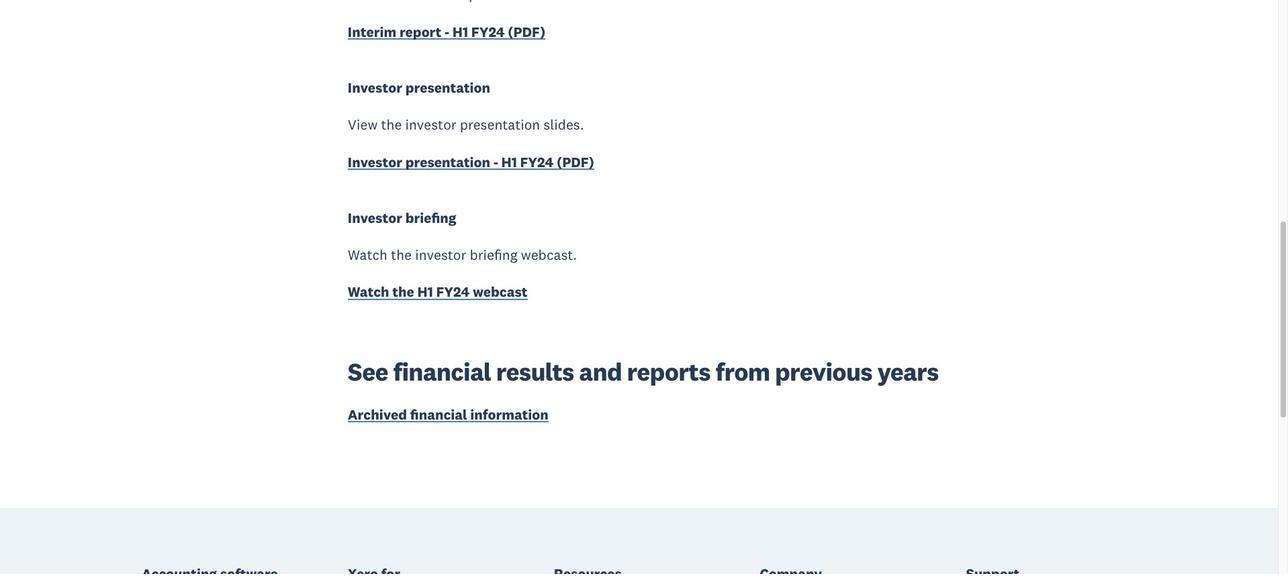 Task type: vqa. For each thing, say whether or not it's contained in the screenshot.
Try associated with Log in
no



Task type: describe. For each thing, give the bounding box(es) containing it.
1 vertical spatial presentation
[[460, 116, 540, 134]]

watch for watch the investor briefing webcast.
[[348, 246, 387, 264]]

view
[[348, 116, 378, 134]]

1 horizontal spatial briefing
[[470, 246, 518, 264]]

h1 for report
[[453, 23, 468, 41]]

slides.
[[544, 116, 584, 134]]

presentation for investor presentation
[[405, 79, 490, 97]]

archived financial information link
[[348, 405, 549, 427]]

view the investor presentation slides.
[[348, 116, 584, 134]]

investor presentation - h1 fy24 (pdf)
[[348, 153, 594, 171]]

investor for investor presentation
[[348, 79, 402, 97]]

fy24 for report
[[471, 23, 505, 41]]

archived financial information
[[348, 405, 549, 424]]

2 vertical spatial h1
[[417, 283, 433, 301]]

investor for presentation
[[405, 116, 456, 134]]

from
[[716, 356, 770, 387]]

watch the h1 fy24 webcast link
[[348, 283, 528, 304]]

watch the investor briefing webcast.
[[348, 246, 577, 264]]

(pdf) for interim report - h1 fy24 (pdf)
[[508, 23, 545, 41]]

report
[[400, 23, 441, 41]]

previous
[[775, 356, 872, 387]]

h1 for presentation
[[501, 153, 517, 171]]

interim report - h1 fy24 (pdf)
[[348, 23, 545, 41]]

- for presentation
[[493, 153, 498, 171]]

presentation for investor presentation - h1 fy24 (pdf)
[[405, 153, 490, 171]]

interim
[[348, 23, 396, 41]]

interim report - h1 fy24 (pdf) link
[[348, 23, 545, 44]]

the for watch the investor briefing webcast.
[[391, 246, 412, 264]]

watch for watch the h1 fy24 webcast
[[348, 283, 389, 301]]

watch the h1 fy24 webcast
[[348, 283, 528, 301]]



Task type: locate. For each thing, give the bounding box(es) containing it.
2 watch from the top
[[348, 283, 389, 301]]

0 vertical spatial fy24
[[471, 23, 505, 41]]

0 vertical spatial presentation
[[405, 79, 490, 97]]

0 vertical spatial watch
[[348, 246, 387, 264]]

reports
[[627, 356, 710, 387]]

2 vertical spatial the
[[392, 283, 414, 301]]

financial
[[393, 356, 491, 387], [410, 405, 467, 424]]

(pdf) inside interim report - h1 fy24 (pdf) link
[[508, 23, 545, 41]]

1 horizontal spatial fy24
[[471, 23, 505, 41]]

2 horizontal spatial h1
[[501, 153, 517, 171]]

investor for investor presentation - h1 fy24 (pdf)
[[348, 153, 402, 171]]

presentation up view the investor presentation slides.
[[405, 79, 490, 97]]

h1
[[453, 23, 468, 41], [501, 153, 517, 171], [417, 283, 433, 301]]

2 vertical spatial presentation
[[405, 153, 490, 171]]

briefing
[[405, 209, 456, 227], [470, 246, 518, 264]]

(pdf)
[[508, 23, 545, 41], [557, 153, 594, 171]]

0 horizontal spatial h1
[[417, 283, 433, 301]]

1 vertical spatial investor
[[415, 246, 466, 264]]

3 investor from the top
[[348, 209, 402, 227]]

investor for briefing
[[415, 246, 466, 264]]

briefing up webcast
[[470, 246, 518, 264]]

financial right archived
[[410, 405, 467, 424]]

- for report
[[445, 23, 449, 41]]

0 vertical spatial investor
[[348, 79, 402, 97]]

investor presentation - h1 fy24 (pdf) link
[[348, 153, 594, 174]]

1 vertical spatial (pdf)
[[557, 153, 594, 171]]

investor for investor briefing
[[348, 209, 402, 227]]

1 horizontal spatial h1
[[453, 23, 468, 41]]

0 vertical spatial (pdf)
[[508, 23, 545, 41]]

presentation up "investor presentation - h1 fy24 (pdf)"
[[460, 116, 540, 134]]

(pdf) inside investor presentation - h1 fy24 (pdf) link
[[557, 153, 594, 171]]

1 horizontal spatial (pdf)
[[557, 153, 594, 171]]

1 vertical spatial investor
[[348, 153, 402, 171]]

results
[[496, 356, 574, 387]]

0 vertical spatial -
[[445, 23, 449, 41]]

0 horizontal spatial -
[[445, 23, 449, 41]]

-
[[445, 23, 449, 41], [493, 153, 498, 171]]

(pdf) for investor presentation - h1 fy24 (pdf)
[[557, 153, 594, 171]]

1 vertical spatial h1
[[501, 153, 517, 171]]

h1 right report
[[453, 23, 468, 41]]

2 horizontal spatial fy24
[[520, 153, 554, 171]]

presentation down view the investor presentation slides.
[[405, 153, 490, 171]]

the
[[381, 116, 402, 134], [391, 246, 412, 264], [392, 283, 414, 301]]

1 watch from the top
[[348, 246, 387, 264]]

investor briefing
[[348, 209, 456, 227]]

0 vertical spatial investor
[[405, 116, 456, 134]]

0 horizontal spatial (pdf)
[[508, 23, 545, 41]]

see
[[348, 356, 388, 387]]

financial for see
[[393, 356, 491, 387]]

0 vertical spatial h1
[[453, 23, 468, 41]]

the for watch the h1 fy24 webcast
[[392, 283, 414, 301]]

1 vertical spatial the
[[391, 246, 412, 264]]

information
[[470, 405, 549, 424]]

2 vertical spatial fy24
[[436, 283, 470, 301]]

h1 down watch the investor briefing webcast.
[[417, 283, 433, 301]]

0 horizontal spatial fy24
[[436, 283, 470, 301]]

2 investor from the top
[[348, 153, 402, 171]]

watch
[[348, 246, 387, 264], [348, 283, 389, 301]]

1 vertical spatial -
[[493, 153, 498, 171]]

- right report
[[445, 23, 449, 41]]

1 investor from the top
[[348, 79, 402, 97]]

investor down investor presentation
[[405, 116, 456, 134]]

and
[[579, 356, 622, 387]]

2 vertical spatial investor
[[348, 209, 402, 227]]

presentation inside investor presentation - h1 fy24 (pdf) link
[[405, 153, 490, 171]]

1 vertical spatial briefing
[[470, 246, 518, 264]]

investor
[[348, 79, 402, 97], [348, 153, 402, 171], [348, 209, 402, 227]]

0 vertical spatial financial
[[393, 356, 491, 387]]

0 horizontal spatial briefing
[[405, 209, 456, 227]]

investor up watch the h1 fy24 webcast
[[415, 246, 466, 264]]

0 vertical spatial the
[[381, 116, 402, 134]]

financial inside 'link'
[[410, 405, 467, 424]]

1 vertical spatial fy24
[[520, 153, 554, 171]]

- down view the investor presentation slides.
[[493, 153, 498, 171]]

1 vertical spatial watch
[[348, 283, 389, 301]]

webcast.
[[521, 246, 577, 264]]

h1 down view the investor presentation slides.
[[501, 153, 517, 171]]

investor presentation
[[348, 79, 490, 97]]

1 vertical spatial financial
[[410, 405, 467, 424]]

the for view the investor presentation slides.
[[381, 116, 402, 134]]

1 horizontal spatial -
[[493, 153, 498, 171]]

presentation
[[405, 79, 490, 97], [460, 116, 540, 134], [405, 153, 490, 171]]

years
[[877, 356, 939, 387]]

financial up archived financial information
[[393, 356, 491, 387]]

financial for archived
[[410, 405, 467, 424]]

see financial results and reports from previous years
[[348, 356, 939, 387]]

briefing up watch the investor briefing webcast.
[[405, 209, 456, 227]]

fy24
[[471, 23, 505, 41], [520, 153, 554, 171], [436, 283, 470, 301]]

archived
[[348, 405, 407, 424]]

webcast
[[473, 283, 528, 301]]

investor
[[405, 116, 456, 134], [415, 246, 466, 264]]

0 vertical spatial briefing
[[405, 209, 456, 227]]

fy24 for presentation
[[520, 153, 554, 171]]



